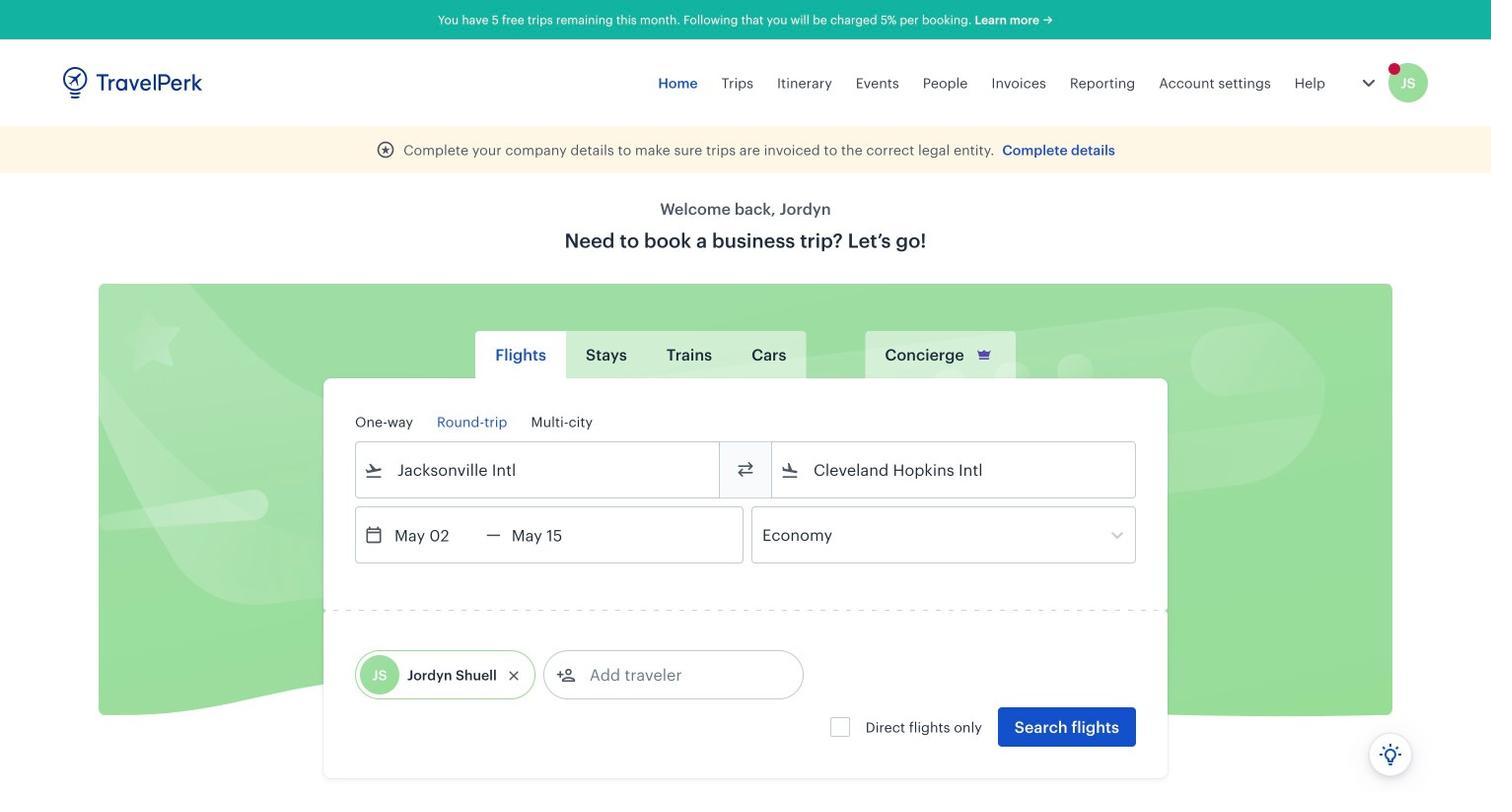 Task type: describe. For each thing, give the bounding box(es) containing it.
Depart text field
[[384, 508, 486, 563]]

From search field
[[384, 455, 693, 486]]



Task type: locate. For each thing, give the bounding box(es) containing it.
Add traveler search field
[[576, 660, 781, 691]]

To search field
[[800, 455, 1110, 486]]

Return text field
[[501, 508, 603, 563]]



Task type: vqa. For each thing, say whether or not it's contained in the screenshot.
"To" Search Box
yes



